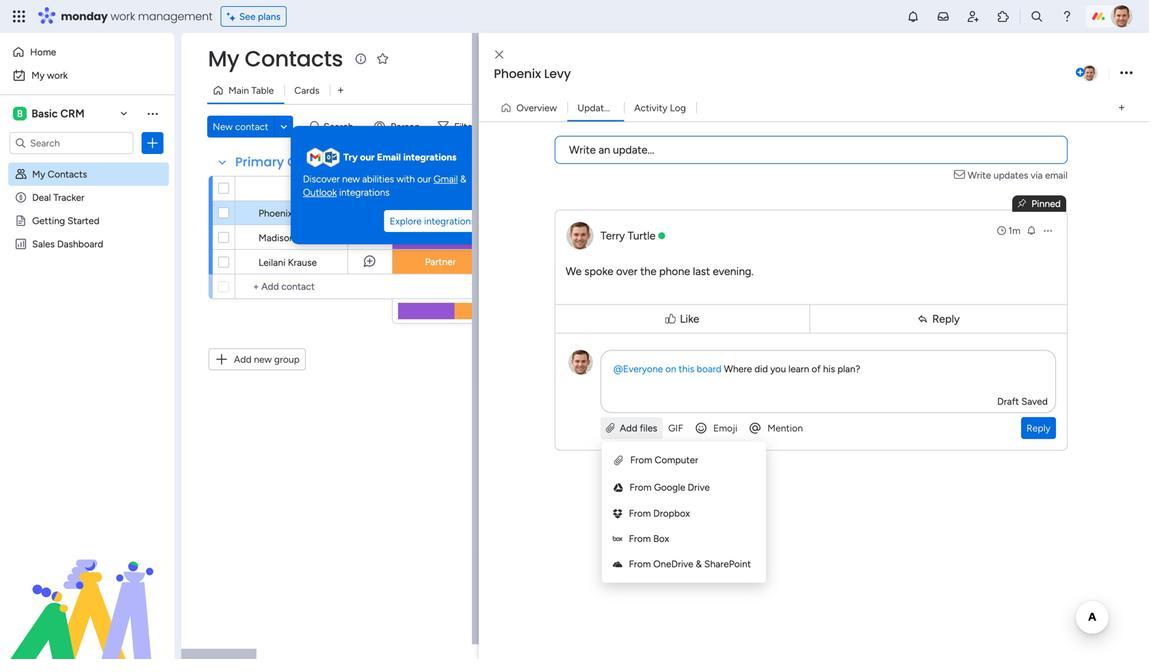 Task type: locate. For each thing, give the bounding box(es) containing it.
lottie animation image
[[0, 521, 175, 659]]

0 vertical spatial options image
[[1121, 64, 1133, 82]]

1 vertical spatial terry turtle image
[[1081, 64, 1099, 82]]

0 horizontal spatial phoenix levy
[[259, 207, 315, 219]]

onedrive
[[654, 558, 694, 570]]

workspace selection element
[[13, 105, 87, 122]]

0 horizontal spatial add
[[234, 353, 252, 365]]

add right dapulse attachment image
[[620, 422, 638, 434]]

phoenix down close image
[[494, 65, 541, 82]]

1 vertical spatial write
[[968, 169, 992, 181]]

phoenix up madison
[[259, 207, 293, 219]]

2 vertical spatial options image
[[1043, 225, 1054, 236]]

my work option
[[8, 64, 166, 86]]

phoenix levy up the overview button
[[494, 65, 571, 82]]

leilani krause
[[259, 257, 317, 268]]

our right try
[[360, 151, 375, 163]]

google
[[654, 481, 686, 493]]

phoenix levy up madison doyle
[[259, 207, 315, 219]]

0 vertical spatial our
[[360, 151, 375, 163]]

1 vertical spatial add
[[620, 422, 638, 434]]

integrations down abilities at left
[[339, 187, 390, 198]]

work right monday
[[111, 9, 135, 24]]

from for from onedrive & sharepoint
[[629, 558, 651, 570]]

envelope o image
[[955, 168, 968, 182]]

new inside discover new abilities with our gmail & outlook integrations
[[342, 173, 360, 185]]

started
[[67, 215, 100, 227]]

activity
[[635, 102, 668, 114]]

0 vertical spatial write
[[569, 143, 596, 156]]

home link
[[8, 41, 166, 63]]

1 horizontal spatial add view image
[[1120, 103, 1125, 113]]

home
[[30, 46, 56, 58]]

from dropbox
[[629, 507, 690, 519]]

sales
[[32, 238, 55, 250]]

write left updates
[[968, 169, 992, 181]]

Phoenix Levy field
[[491, 65, 1074, 83]]

angle down image
[[281, 121, 287, 132]]

contacts for the "primary contacts" field
[[288, 153, 345, 171]]

our
[[360, 151, 375, 163], [417, 173, 431, 185]]

0 horizontal spatial reply
[[933, 312, 960, 325]]

write left an
[[569, 143, 596, 156]]

add new group
[[234, 353, 300, 365]]

1 horizontal spatial phoenix levy
[[494, 65, 571, 82]]

getting
[[32, 215, 65, 227]]

1 vertical spatial phoenix levy
[[259, 207, 315, 219]]

monday
[[61, 9, 108, 24]]

did
[[755, 363, 768, 375]]

madison
[[259, 232, 295, 244]]

1 vertical spatial integrations
[[339, 187, 390, 198]]

0 horizontal spatial work
[[47, 69, 68, 81]]

dapulse googledrive image
[[614, 481, 624, 495]]

plan?
[[838, 363, 861, 375]]

1 customer from the top
[[420, 207, 462, 219]]

email
[[377, 151, 401, 163]]

Search in workspace field
[[29, 135, 114, 151]]

from dropbox link
[[608, 501, 761, 527]]

from box link
[[608, 527, 761, 552]]

integrations inside discover new abilities with our gmail & outlook integrations
[[339, 187, 390, 198]]

0 vertical spatial terry turtle image
[[1111, 5, 1133, 27]]

from for from computer
[[631, 454, 653, 466]]

1 horizontal spatial levy
[[544, 65, 571, 82]]

leilani
[[259, 257, 286, 268]]

levy up doyle
[[295, 207, 315, 219]]

add left group
[[234, 353, 252, 365]]

dapulse attachment image
[[606, 422, 615, 434]]

new for add
[[254, 353, 272, 365]]

list box
[[0, 160, 175, 440]]

home option
[[8, 41, 166, 63]]

like
[[680, 312, 700, 325]]

0 vertical spatial reply button
[[813, 308, 1065, 330]]

1 horizontal spatial my contacts
[[208, 43, 343, 74]]

from left the box
[[629, 533, 651, 544]]

terry turtle image
[[1111, 5, 1133, 27], [1081, 64, 1099, 82]]

my work
[[31, 69, 68, 81]]

contacts for my contacts 'field'
[[245, 43, 343, 74]]

phoenix levy inside 'field'
[[494, 65, 571, 82]]

from right dapulse googledrive icon
[[630, 481, 652, 493]]

from for from box
[[629, 533, 651, 544]]

krause
[[288, 257, 317, 268]]

integrations inside button
[[424, 215, 476, 227]]

my up deal
[[32, 168, 45, 180]]

saved
[[1022, 396, 1049, 407]]

options image right the dapulse addbtn icon
[[1121, 64, 1133, 82]]

list box containing my contacts
[[0, 160, 175, 440]]

contacts up discover
[[288, 153, 345, 171]]

my
[[208, 43, 239, 74], [31, 69, 45, 81], [32, 168, 45, 180]]

0 vertical spatial work
[[111, 9, 135, 24]]

public dashboard image
[[14, 237, 27, 250]]

1 vertical spatial work
[[47, 69, 68, 81]]

drive
[[688, 481, 710, 493]]

via
[[1031, 169, 1043, 181]]

write an update...
[[569, 143, 655, 156]]

1m
[[1009, 225, 1021, 236]]

invite members image
[[967, 10, 981, 23]]

workspace image
[[13, 106, 27, 121]]

0 horizontal spatial terry turtle image
[[1081, 64, 1099, 82]]

& right onedrive
[[696, 558, 702, 570]]

primary
[[235, 153, 284, 171]]

1 vertical spatial customer
[[420, 231, 462, 243]]

levy
[[544, 65, 571, 82], [295, 207, 315, 219]]

sales dashboard
[[32, 238, 103, 250]]

getting started
[[32, 215, 100, 227]]

1 horizontal spatial our
[[417, 173, 431, 185]]

from computer
[[631, 454, 699, 466]]

1 horizontal spatial options image
[[1043, 225, 1054, 236]]

our inside discover new abilities with our gmail & outlook integrations
[[417, 173, 431, 185]]

see plans
[[239, 11, 281, 22]]

dapulse addbtn image
[[1077, 68, 1085, 77]]

my down home
[[31, 69, 45, 81]]

work
[[111, 9, 135, 24], [47, 69, 68, 81]]

1 vertical spatial options image
[[146, 136, 159, 150]]

computer
[[655, 454, 699, 466]]

we
[[566, 265, 582, 278]]

contacts up cards button
[[245, 43, 343, 74]]

0 vertical spatial add
[[234, 353, 252, 365]]

learn
[[789, 363, 810, 375]]

customer
[[420, 207, 462, 219], [420, 231, 462, 243]]

1 vertical spatial &
[[696, 558, 702, 570]]

@everyone on this board link
[[614, 363, 722, 375]]

2 horizontal spatial options image
[[1121, 64, 1133, 82]]

0 vertical spatial phoenix
[[494, 65, 541, 82]]

0 horizontal spatial new
[[254, 353, 272, 365]]

1 vertical spatial our
[[417, 173, 431, 185]]

partner
[[425, 256, 456, 268]]

0 horizontal spatial my contacts
[[32, 168, 87, 180]]

explore
[[390, 215, 422, 227]]

1 horizontal spatial add
[[620, 422, 638, 434]]

﻿where
[[724, 363, 753, 375]]

1 horizontal spatial new
[[342, 173, 360, 185]]

1 horizontal spatial write
[[968, 169, 992, 181]]

My Contacts field
[[205, 43, 347, 74]]

notifications image
[[907, 10, 921, 23]]

new inside add new group button
[[254, 353, 272, 365]]

work down home
[[47, 69, 68, 81]]

levy up overview
[[544, 65, 571, 82]]

add for add new group
[[234, 353, 252, 365]]

add inside button
[[234, 353, 252, 365]]

log
[[670, 102, 686, 114]]

1 vertical spatial phoenix
[[259, 207, 293, 219]]

customer down explore integrations
[[420, 231, 462, 243]]

0 horizontal spatial &
[[461, 173, 467, 185]]

dashboard
[[57, 238, 103, 250]]

search everything image
[[1031, 10, 1044, 23]]

0 vertical spatial levy
[[544, 65, 571, 82]]

write for write updates via email
[[968, 169, 992, 181]]

mention
[[768, 422, 803, 434]]

customer down type field
[[420, 207, 462, 219]]

discover new abilities with our gmail & outlook integrations
[[303, 173, 467, 198]]

add
[[234, 353, 252, 365], [620, 422, 638, 434]]

1 vertical spatial new
[[254, 353, 272, 365]]

menu
[[602, 442, 819, 659]]

doyle
[[297, 232, 322, 244]]

0 horizontal spatial add view image
[[338, 85, 344, 95]]

explore integrations
[[390, 215, 476, 227]]

1 vertical spatial levy
[[295, 207, 315, 219]]

write inside button
[[569, 143, 596, 156]]

work inside option
[[47, 69, 68, 81]]

reply
[[933, 312, 960, 325], [1027, 422, 1051, 434]]

2 customer from the top
[[420, 231, 462, 243]]

draft
[[998, 396, 1020, 407]]

0 vertical spatial phoenix levy
[[494, 65, 571, 82]]

person
[[391, 121, 420, 132]]

0 vertical spatial customer
[[420, 207, 462, 219]]

1 horizontal spatial work
[[111, 9, 135, 24]]

0 horizontal spatial write
[[569, 143, 596, 156]]

phoenix inside phoenix levy 'field'
[[494, 65, 541, 82]]

from right dapulse dropbox image
[[629, 507, 651, 519]]

new
[[342, 173, 360, 185], [254, 353, 272, 365]]

an
[[599, 143, 611, 156]]

options image right reminder image
[[1043, 225, 1054, 236]]

dropbox
[[654, 507, 690, 519]]

my contacts inside list box
[[32, 168, 87, 180]]

options image
[[1121, 64, 1133, 82], [146, 136, 159, 150], [1043, 225, 1054, 236]]

new down try
[[342, 173, 360, 185]]

from right dapulse onedrive icon
[[629, 558, 651, 570]]

activity log
[[635, 102, 686, 114]]

1 vertical spatial reply button
[[1022, 417, 1057, 439]]

monday work management
[[61, 9, 213, 24]]

@everyone
[[614, 363, 663, 375]]

abilities
[[362, 173, 394, 185]]

0 vertical spatial &
[[461, 173, 467, 185]]

option
[[0, 162, 175, 165]]

0 vertical spatial integrations
[[403, 151, 457, 163]]

1 vertical spatial my contacts
[[32, 168, 87, 180]]

1 horizontal spatial phoenix
[[494, 65, 541, 82]]

+ Add contact text field
[[242, 279, 386, 295]]

write
[[569, 143, 596, 156], [968, 169, 992, 181]]

our right with
[[417, 173, 431, 185]]

dapulse onedrive image
[[613, 557, 623, 572]]

add new group button
[[209, 348, 306, 370]]

my contacts up deal tracker on the left
[[32, 168, 87, 180]]

integrations up gmail at the left of page
[[403, 151, 457, 163]]

contacts
[[245, 43, 343, 74], [288, 153, 345, 171], [48, 168, 87, 180]]

my contacts up table in the left of the page
[[208, 43, 343, 74]]

2 vertical spatial integrations
[[424, 215, 476, 227]]

gif button
[[663, 417, 689, 439]]

contacts inside the "primary contacts" field
[[288, 153, 345, 171]]

0 vertical spatial new
[[342, 173, 360, 185]]

dapulse boxcom image
[[613, 532, 623, 546]]

1 horizontal spatial &
[[696, 558, 702, 570]]

write an update... button
[[555, 136, 1068, 164]]

integrations down type field
[[424, 215, 476, 227]]

add view image
[[338, 85, 344, 95], [1120, 103, 1125, 113]]

from right dapulse attachment icon
[[631, 454, 653, 466]]

1 horizontal spatial reply
[[1027, 422, 1051, 434]]

phoenix levy
[[494, 65, 571, 82], [259, 207, 315, 219]]

0 horizontal spatial our
[[360, 151, 375, 163]]

new left group
[[254, 353, 272, 365]]

integrations
[[403, 151, 457, 163], [339, 187, 390, 198], [424, 215, 476, 227]]

& right gmail at the left of page
[[461, 173, 467, 185]]

options image down workspace options image
[[146, 136, 159, 150]]



Task type: vqa. For each thing, say whether or not it's contained in the screenshot.
second circle o icon from the bottom
no



Task type: describe. For each thing, give the bounding box(es) containing it.
we spoke over the phone last evening.
[[566, 265, 754, 278]]

from onedrive & sharepoint link
[[608, 552, 819, 659]]

monday marketplace image
[[997, 10, 1011, 23]]

0 vertical spatial my contacts
[[208, 43, 343, 74]]

box
[[654, 533, 670, 544]]

help image
[[1061, 10, 1075, 23]]

plans
[[258, 11, 281, 22]]

like button
[[558, 298, 807, 339]]

filter
[[454, 121, 476, 132]]

@everyone on this board ﻿where did you learn of his plan?
[[614, 363, 861, 375]]

/
[[616, 102, 620, 114]]

from for from google drive
[[630, 481, 652, 493]]

board
[[697, 363, 722, 375]]

Search field
[[320, 117, 361, 136]]

management
[[138, 9, 213, 24]]

turtle
[[628, 229, 656, 242]]

deal
[[32, 192, 51, 203]]

type
[[430, 183, 451, 194]]

emoji
[[714, 422, 738, 434]]

with
[[397, 173, 415, 185]]

b
[[17, 108, 23, 119]]

work for monday
[[111, 9, 135, 24]]

mention button
[[743, 417, 809, 439]]

spoke
[[585, 265, 614, 278]]

crm
[[60, 107, 85, 120]]

contact
[[296, 182, 331, 194]]

gmail button
[[434, 172, 458, 186]]

outlook button
[[303, 186, 337, 199]]

terry
[[601, 229, 625, 242]]

dapulse dropbox image
[[613, 507, 623, 521]]

new contact
[[213, 121, 269, 132]]

v2 search image
[[310, 119, 320, 134]]

add for add files
[[620, 422, 638, 434]]

from for from dropbox
[[629, 507, 651, 519]]

emoji button
[[689, 417, 743, 439]]

overview
[[517, 102, 557, 114]]

group
[[274, 353, 300, 365]]

0 vertical spatial add view image
[[338, 85, 344, 95]]

& inside discover new abilities with our gmail & outlook integrations
[[461, 173, 467, 185]]

write updates via email
[[968, 169, 1068, 181]]

from box
[[629, 533, 670, 544]]

email
[[1046, 169, 1068, 181]]

show board description image
[[353, 52, 369, 66]]

0 horizontal spatial levy
[[295, 207, 315, 219]]

add to favorites image
[[376, 52, 390, 65]]

files
[[640, 422, 658, 434]]

1m link
[[997, 224, 1021, 237]]

from google drive link
[[608, 475, 760, 501]]

0 horizontal spatial phoenix
[[259, 207, 293, 219]]

see plans button
[[221, 6, 287, 27]]

filter button
[[433, 116, 497, 138]]

close image
[[495, 50, 504, 60]]

cards button
[[284, 79, 330, 101]]

workspace options image
[[146, 107, 159, 120]]

reminder image
[[1027, 225, 1038, 236]]

contact
[[235, 121, 269, 132]]

help button
[[1080, 620, 1128, 643]]

& inside menu
[[696, 558, 702, 570]]

overview button
[[496, 97, 568, 119]]

work for my
[[47, 69, 68, 81]]

update...
[[613, 143, 655, 156]]

lottie animation element
[[0, 521, 175, 659]]

1 vertical spatial reply
[[1027, 422, 1051, 434]]

madison doyle
[[259, 232, 322, 244]]

my work link
[[8, 64, 166, 86]]

primary contacts
[[235, 153, 345, 171]]

write for write an update...
[[569, 143, 596, 156]]

pinned
[[1032, 198, 1062, 209]]

select product image
[[12, 10, 26, 23]]

discover
[[303, 173, 340, 185]]

from google drive
[[630, 481, 710, 493]]

help
[[1092, 624, 1116, 638]]

main table
[[229, 85, 274, 96]]

new
[[213, 121, 233, 132]]

Type field
[[427, 181, 455, 196]]

public board image
[[14, 214, 27, 227]]

last
[[693, 265, 711, 278]]

on
[[666, 363, 677, 375]]

basic
[[31, 107, 58, 120]]

sharepoint
[[705, 558, 752, 570]]

levy inside 'field'
[[544, 65, 571, 82]]

menu containing from computer
[[602, 442, 819, 659]]

dapulse attachment image
[[615, 453, 625, 468]]

over
[[617, 265, 638, 278]]

explore integrations button
[[384, 210, 481, 232]]

main table button
[[207, 79, 284, 101]]

updates / 1
[[578, 102, 626, 114]]

my inside option
[[31, 69, 45, 81]]

new for discover
[[342, 173, 360, 185]]

you
[[771, 363, 787, 375]]

updates
[[578, 102, 614, 114]]

v2 floating column image
[[1019, 197, 1032, 210]]

updates / 1 button
[[568, 97, 626, 119]]

tracker
[[53, 192, 85, 203]]

draft saved
[[998, 396, 1049, 407]]

gmail
[[434, 173, 458, 185]]

0 horizontal spatial options image
[[146, 136, 159, 150]]

deal tracker
[[32, 192, 85, 203]]

try our email integrations
[[344, 151, 457, 163]]

contacts up tracker
[[48, 168, 87, 180]]

1 vertical spatial add view image
[[1120, 103, 1125, 113]]

0 vertical spatial reply
[[933, 312, 960, 325]]

1 horizontal spatial terry turtle image
[[1111, 5, 1133, 27]]

see
[[239, 11, 256, 22]]

this
[[679, 363, 695, 375]]

Primary Contacts field
[[232, 153, 348, 171]]

terry turtle link
[[601, 229, 656, 242]]

his
[[824, 363, 836, 375]]

my up main
[[208, 43, 239, 74]]

update feed image
[[937, 10, 951, 23]]

evening.
[[713, 265, 754, 278]]

the
[[641, 265, 657, 278]]



